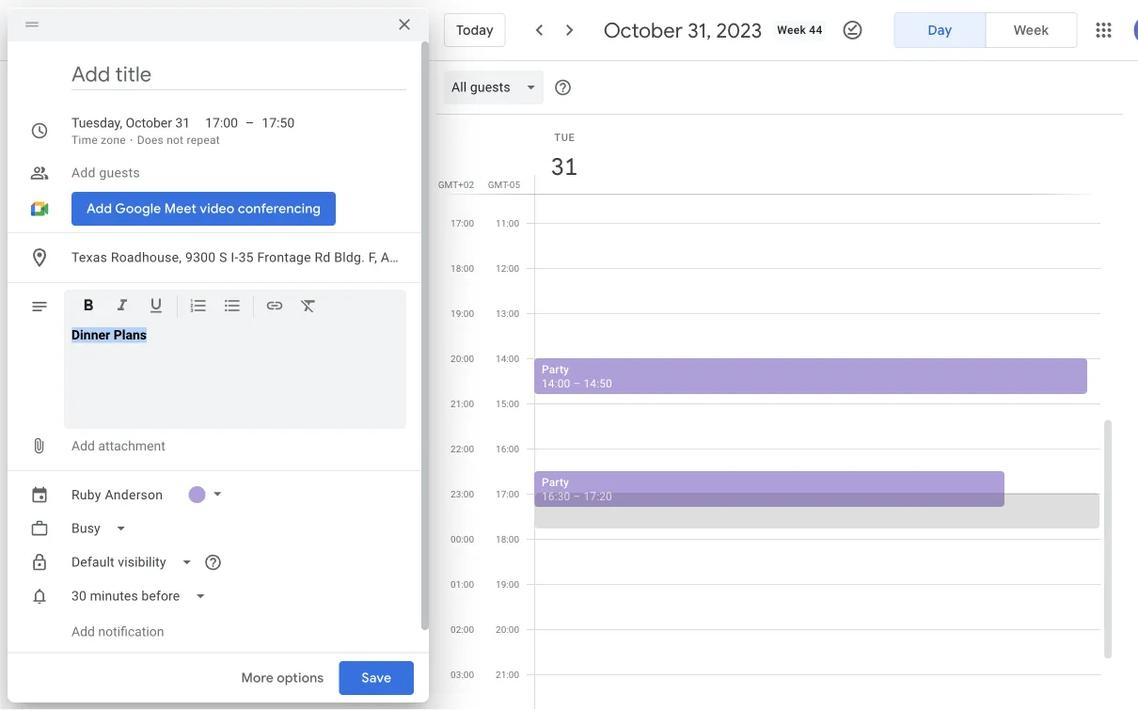 Task type: describe. For each thing, give the bounding box(es) containing it.
12:00
[[496, 262, 519, 274]]

tuesday, october 31 element
[[543, 145, 586, 188]]

guests
[[99, 165, 140, 181]]

day
[[928, 22, 953, 39]]

17:20
[[584, 490, 612, 503]]

0 vertical spatial 31
[[175, 115, 190, 131]]

31 grid
[[437, 115, 1116, 710]]

add guests
[[72, 165, 140, 181]]

tuesday,
[[72, 115, 122, 131]]

03:00
[[451, 669, 474, 680]]

bold image
[[79, 296, 98, 318]]

week for week
[[1014, 22, 1049, 39]]

2 horizontal spatial 17:00
[[496, 488, 519, 500]]

party for party 14:00 – 14:50
[[542, 363, 569, 376]]

16:30
[[542, 490, 570, 503]]

tue 31
[[550, 131, 577, 182]]

attachment
[[98, 438, 165, 454]]

anderson
[[105, 487, 163, 502]]

zone
[[101, 134, 126, 147]]

party for party 16:30 – 17:20
[[542, 476, 569, 489]]

78748,
[[446, 250, 487, 265]]

9300
[[185, 250, 216, 265]]

party 14:00 – 14:50
[[542, 363, 612, 390]]

– for party 14:00 – 14:50
[[573, 377, 581, 390]]

not
[[167, 134, 184, 147]]

tuesday, october 31
[[72, 115, 190, 131]]

texas
[[72, 250, 107, 265]]

bulleted list image
[[223, 296, 242, 318]]

roadhouse,
[[111, 250, 182, 265]]

02:00
[[451, 624, 474, 635]]

35
[[239, 250, 254, 265]]

Add title text field
[[72, 60, 406, 88]]

0 horizontal spatial 14:00
[[496, 353, 519, 364]]

tx
[[426, 250, 442, 265]]

13:00
[[496, 308, 519, 319]]

14:50
[[584, 377, 612, 390]]

italic image
[[113, 296, 132, 318]]

17:50
[[262, 115, 295, 131]]

0 vertical spatial 17:00
[[205, 115, 238, 131]]

does not repeat
[[137, 134, 220, 147]]

add attachment
[[72, 438, 165, 454]]

1 vertical spatial 21:00
[[496, 669, 519, 680]]

1 vertical spatial 19:00
[[496, 579, 519, 590]]

22:00
[[451, 443, 474, 454]]

to element
[[246, 114, 254, 133]]

17:00 – 17:50
[[205, 115, 295, 131]]

0 horizontal spatial 18:00
[[451, 262, 474, 274]]

f,
[[369, 250, 377, 265]]

repeat
[[187, 134, 220, 147]]

00:00
[[451, 533, 474, 545]]



Task type: vqa. For each thing, say whether or not it's contained in the screenshot.
left The Can
no



Task type: locate. For each thing, give the bounding box(es) containing it.
1 vertical spatial 20:00
[[496, 624, 519, 635]]

october left '31,'
[[604, 17, 683, 43]]

i-
[[231, 250, 239, 265]]

11:00
[[496, 217, 519, 229]]

1 vertical spatial 14:00
[[542, 377, 570, 390]]

0 vertical spatial 21:00
[[451, 398, 474, 409]]

– left 17:20
[[573, 490, 581, 503]]

gmt+02
[[438, 179, 474, 190]]

add inside button
[[72, 438, 95, 454]]

19:00 left 13:00
[[451, 308, 474, 319]]

– inside party 14:00 – 14:50
[[573, 377, 581, 390]]

20:00 right 02:00
[[496, 624, 519, 635]]

add left notification
[[72, 624, 95, 640]]

18:00
[[451, 262, 474, 274], [496, 533, 519, 545]]

14:00
[[496, 353, 519, 364], [542, 377, 570, 390]]

19:00 right the 01:00
[[496, 579, 519, 590]]

plans
[[114, 327, 147, 343]]

1 vertical spatial 17:00
[[451, 217, 474, 229]]

31,
[[688, 17, 712, 43]]

week right "day" option
[[1014, 22, 1049, 39]]

party
[[542, 363, 569, 376], [542, 476, 569, 489]]

16:00
[[496, 443, 519, 454]]

0 vertical spatial 20:00
[[451, 353, 474, 364]]

add inside dropdown button
[[72, 165, 96, 181]]

week inside radio
[[1014, 22, 1049, 39]]

0 horizontal spatial october
[[126, 115, 172, 131]]

time
[[72, 134, 98, 147]]

Day radio
[[894, 12, 986, 48]]

week left 44
[[777, 24, 806, 37]]

add for add guests
[[72, 165, 96, 181]]

31 up does not repeat at top
[[175, 115, 190, 131]]

option group containing day
[[894, 12, 1078, 48]]

17:00 up repeat
[[205, 115, 238, 131]]

0 horizontal spatial 21:00
[[451, 398, 474, 409]]

15:00
[[496, 398, 519, 409]]

3 add from the top
[[72, 624, 95, 640]]

add
[[72, 165, 96, 181], [72, 438, 95, 454], [72, 624, 95, 640]]

1 vertical spatial 31
[[550, 151, 577, 182]]

21:00
[[451, 398, 474, 409], [496, 669, 519, 680]]

17:00 down the 16:00
[[496, 488, 519, 500]]

0 vertical spatial –
[[246, 115, 254, 131]]

2 vertical spatial add
[[72, 624, 95, 640]]

1 vertical spatial party
[[542, 476, 569, 489]]

add for add notification
[[72, 624, 95, 640]]

rd
[[315, 250, 331, 265]]

austin,
[[381, 250, 423, 265]]

underline image
[[147, 296, 166, 318]]

1 horizontal spatial 21:00
[[496, 669, 519, 680]]

0 vertical spatial 18:00
[[451, 262, 474, 274]]

1 party from the top
[[542, 363, 569, 376]]

s
[[219, 250, 227, 265]]

0 vertical spatial party
[[542, 363, 569, 376]]

18:00 right 00:00
[[496, 533, 519, 545]]

17:00 up 78748,
[[451, 217, 474, 229]]

formatting options toolbar
[[64, 290, 406, 330]]

21:00 right 03:00
[[496, 669, 519, 680]]

2023
[[716, 17, 762, 43]]

add for add attachment
[[72, 438, 95, 454]]

usa
[[490, 250, 516, 265]]

option group
[[894, 12, 1078, 48]]

add notification button
[[64, 610, 172, 655]]

add inside button
[[72, 624, 95, 640]]

today
[[456, 22, 494, 39]]

– for party 16:30 – 17:20
[[573, 490, 581, 503]]

notification
[[98, 624, 164, 640]]

Week radio
[[986, 12, 1078, 48]]

time zone
[[72, 134, 126, 147]]

14:00 inside party 14:00 – 14:50
[[542, 377, 570, 390]]

01:00
[[451, 579, 474, 590]]

1 horizontal spatial 18:00
[[496, 533, 519, 545]]

31 column header
[[534, 115, 1101, 194]]

frontage
[[257, 250, 311, 265]]

0 vertical spatial 14:00
[[496, 353, 519, 364]]

23:00
[[451, 488, 474, 500]]

dinner plans
[[72, 327, 147, 343]]

31
[[175, 115, 190, 131], [550, 151, 577, 182]]

october
[[604, 17, 683, 43], [126, 115, 172, 131]]

2 vertical spatial 17:00
[[496, 488, 519, 500]]

20:00 up 22:00
[[451, 353, 474, 364]]

texas roadhouse, 9300 s i-35 frontage rd bldg. f, austin, tx 78748, usa
[[72, 250, 516, 265]]

1 horizontal spatial 20:00
[[496, 624, 519, 635]]

1 vertical spatial october
[[126, 115, 172, 131]]

05
[[510, 179, 520, 190]]

party inside party 14:00 – 14:50
[[542, 363, 569, 376]]

1 add from the top
[[72, 165, 96, 181]]

bldg.
[[334, 250, 365, 265]]

21:00 up 22:00
[[451, 398, 474, 409]]

add attachment button
[[64, 429, 173, 463]]

None field
[[444, 71, 552, 104], [64, 512, 142, 546], [64, 546, 208, 580], [64, 580, 221, 613], [444, 71, 552, 104], [64, 512, 142, 546], [64, 546, 208, 580], [64, 580, 221, 613]]

1 vertical spatial 18:00
[[496, 533, 519, 545]]

tue
[[554, 131, 575, 143]]

party inside the party 16:30 – 17:20
[[542, 476, 569, 489]]

– left 14:50
[[573, 377, 581, 390]]

0 vertical spatial october
[[604, 17, 683, 43]]

gmt-
[[488, 179, 510, 190]]

20:00
[[451, 353, 474, 364], [496, 624, 519, 635]]

does
[[137, 134, 164, 147]]

today button
[[444, 8, 506, 53]]

texas roadhouse, 9300 s i-35 frontage rd bldg. f, austin, tx 78748, usa button
[[64, 241, 516, 275]]

14:00 left 14:50
[[542, 377, 570, 390]]

add down time
[[72, 165, 96, 181]]

2 party from the top
[[542, 476, 569, 489]]

add notification
[[72, 624, 164, 640]]

1 horizontal spatial 19:00
[[496, 579, 519, 590]]

19:00
[[451, 308, 474, 319], [496, 579, 519, 590]]

1 vertical spatial add
[[72, 438, 95, 454]]

numbered list image
[[189, 296, 208, 318]]

week
[[1014, 22, 1049, 39], [777, 24, 806, 37]]

week 44
[[777, 24, 823, 37]]

add left attachment
[[72, 438, 95, 454]]

dinner
[[72, 327, 110, 343]]

1 vertical spatial –
[[573, 377, 581, 390]]

44
[[809, 24, 823, 37]]

– inside the party 16:30 – 17:20
[[573, 490, 581, 503]]

Description text field
[[72, 327, 399, 421]]

party 16:30 – 17:20
[[542, 476, 612, 503]]

31 inside column header
[[550, 151, 577, 182]]

0 horizontal spatial 31
[[175, 115, 190, 131]]

0 vertical spatial add
[[72, 165, 96, 181]]

ruby anderson
[[72, 487, 163, 502]]

add guests button
[[64, 156, 406, 190]]

remove formatting image
[[299, 296, 318, 318]]

1 horizontal spatial 17:00
[[451, 217, 474, 229]]

0 horizontal spatial 19:00
[[451, 308, 474, 319]]

– left the 17:50
[[246, 115, 254, 131]]

18:00 right tx
[[451, 262, 474, 274]]

–
[[246, 115, 254, 131], [573, 377, 581, 390], [573, 490, 581, 503]]

week for week 44
[[777, 24, 806, 37]]

0 horizontal spatial 17:00
[[205, 115, 238, 131]]

0 horizontal spatial week
[[777, 24, 806, 37]]

0 horizontal spatial 20:00
[[451, 353, 474, 364]]

october up does
[[126, 115, 172, 131]]

october 31, 2023
[[604, 17, 762, 43]]

1 horizontal spatial 31
[[550, 151, 577, 182]]

insert link image
[[265, 296, 284, 318]]

31 down tue
[[550, 151, 577, 182]]

14:00 down 13:00
[[496, 353, 519, 364]]

gmt-05
[[488, 179, 520, 190]]

2 vertical spatial –
[[573, 490, 581, 503]]

1 horizontal spatial week
[[1014, 22, 1049, 39]]

2 add from the top
[[72, 438, 95, 454]]

17:00
[[205, 115, 238, 131], [451, 217, 474, 229], [496, 488, 519, 500]]

0 vertical spatial 19:00
[[451, 308, 474, 319]]

1 horizontal spatial october
[[604, 17, 683, 43]]

1 horizontal spatial 14:00
[[542, 377, 570, 390]]

ruby
[[72, 487, 101, 502]]



